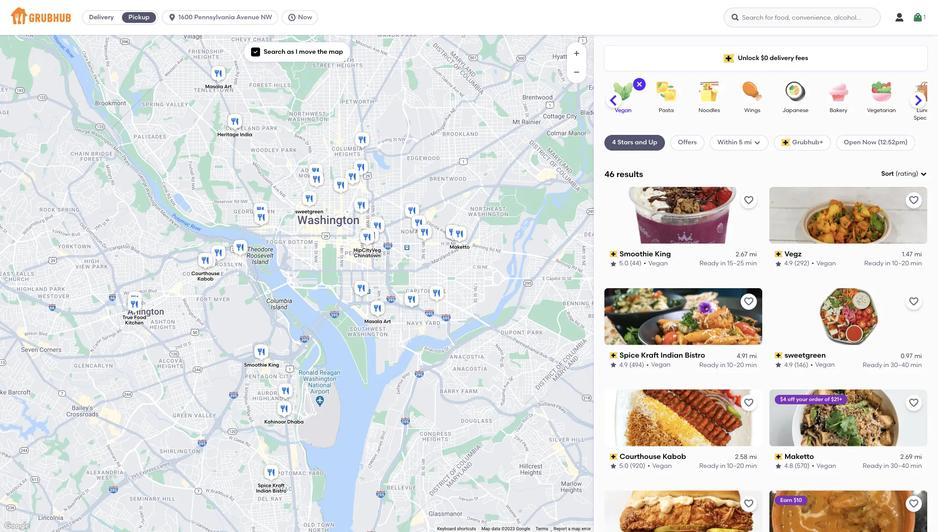 Task type: describe. For each thing, give the bounding box(es) containing it.
ready for vegz
[[864, 260, 884, 267]]

• vegan for vegz
[[812, 260, 836, 267]]

delivery
[[770, 54, 794, 62]]

ready for spice kraft indian bistro
[[699, 361, 719, 369]]

1 vertical spatial now
[[862, 139, 876, 146]]

4.9 for vegz
[[784, 260, 793, 267]]

data
[[491, 526, 500, 531]]

noodles
[[699, 107, 720, 113]]

5.0 (44)
[[619, 260, 641, 267]]

save this restaurant image for spice kraft indian bistro
[[743, 296, 754, 307]]

pickup button
[[120, 10, 158, 25]]

ready in 10–20 min for courthouse kabob
[[699, 462, 757, 470]]

vegan for spice kraft indian bistro
[[651, 361, 671, 369]]

courthouse kabob image
[[196, 251, 214, 271]]

1.47 mi
[[902, 251, 922, 258]]

now inside "button"
[[298, 13, 312, 21]]

within 5 mi
[[718, 139, 752, 146]]

off
[[788, 396, 795, 402]]

vegan for maketto
[[817, 462, 836, 470]]

keyboard shortcuts button
[[437, 526, 476, 532]]

ready in 30–40 min for maketto
[[863, 462, 922, 470]]

spice inside map region
[[258, 483, 271, 489]]

proceed to checkout button
[[769, 263, 890, 279]]

$21+
[[831, 396, 842, 402]]

map
[[481, 526, 490, 531]]

map region
[[0, 0, 675, 532]]

svg image left 1 button
[[894, 12, 905, 23]]

maketto logo image
[[769, 389, 927, 446]]

proceed to checkout
[[797, 267, 862, 275]]

mi for maketto
[[914, 453, 922, 461]]

• vegan for maketto
[[812, 462, 836, 470]]

sweetgreen image
[[300, 189, 318, 209]]

1 horizontal spatial spice
[[620, 351, 639, 359]]

india
[[240, 132, 252, 137]]

maketto image
[[451, 225, 469, 245]]

in for vegz
[[885, 260, 891, 267]]

• for vegz
[[812, 260, 814, 267]]

• vegan for smoothie king
[[644, 260, 668, 267]]

true
[[122, 315, 133, 321]]

maketto for maketto hipcityveg chinatown
[[450, 244, 470, 250]]

ready in 10–20 min for vegz
[[864, 260, 922, 267]]

vegan for vegz
[[816, 260, 836, 267]]

vegz
[[785, 250, 802, 258]]

ready in 15–25 min
[[700, 260, 757, 267]]

save this restaurant image for smoothie king
[[743, 195, 754, 206]]

your
[[796, 396, 808, 402]]

main navigation navigation
[[0, 0, 938, 35]]

star icon image for smoothie king
[[610, 260, 617, 267]]

4 stars and up
[[612, 139, 657, 146]]

and
[[635, 139, 647, 146]]

pasta
[[659, 107, 674, 113]]

report a map error
[[554, 526, 591, 531]]

heritage
[[217, 132, 239, 137]]

wings image
[[737, 82, 768, 101]]

none field containing sort
[[881, 170, 927, 179]]

30–40 for maketto
[[891, 462, 909, 470]]

1
[[924, 13, 926, 21]]

• for sweetgreen
[[811, 361, 813, 369]]

up
[[648, 139, 657, 146]]

save this restaurant image for vegz
[[908, 195, 919, 206]]

shortcuts
[[457, 526, 476, 531]]

(12:52pm)
[[878, 139, 908, 146]]

fare well - sticky fingers diner image
[[416, 223, 434, 243]]

subscription pass image for courthouse kabob
[[610, 454, 618, 460]]

sandella's flatbread cafe image
[[352, 279, 370, 299]]

5
[[739, 139, 743, 146]]

1 button
[[913, 9, 926, 26]]

keyboard shortcuts
[[437, 526, 476, 531]]

4.9 (146)
[[784, 361, 808, 369]]

the
[[317, 48, 327, 56]]

grubhub plus flag logo image for unlock $0 delivery fees
[[724, 54, 734, 63]]

vegz logo image
[[769, 187, 927, 244]]

results
[[617, 169, 643, 179]]

0 vertical spatial spice kraft indian bistro
[[620, 351, 705, 359]]

map data ©2023 google
[[481, 526, 530, 531]]

10–20 for courthouse kabob
[[727, 462, 744, 470]]

spice 6 modern indian image
[[363, 226, 381, 246]]

true food kitchen image
[[126, 295, 143, 315]]

1 horizontal spatial kraft
[[641, 351, 659, 359]]

subscription pass image for spice kraft indian bistro
[[610, 352, 618, 359]]

kohinoor dhaba
[[264, 419, 304, 425]]

error
[[582, 526, 591, 531]]

(146)
[[794, 361, 808, 369]]

spice kraft indian bistro logo image
[[604, 288, 762, 345]]

kohinoor dhaba image
[[275, 400, 293, 419]]

30–40 for sweetgreen
[[891, 361, 909, 369]]

courthouse inside map region
[[191, 271, 220, 276]]

star icon image for vegz
[[775, 260, 782, 267]]

open
[[844, 139, 861, 146]]

open now (12:52pm)
[[844, 139, 908, 146]]

smoothie king image
[[252, 343, 270, 363]]

star icon image for courthouse kabob
[[610, 463, 617, 470]]

now button
[[282, 10, 322, 25]]

busboys and poets - 450 k image
[[369, 217, 387, 237]]

(570)
[[795, 462, 810, 470]]

$0
[[761, 54, 768, 62]]

spice kraft indian bistro inside map region
[[256, 483, 286, 494]]

min for maketto
[[911, 462, 922, 470]]

svg image for now
[[287, 13, 296, 22]]

2.69
[[900, 453, 913, 461]]

• vegan for spice kraft indian bistro
[[646, 361, 671, 369]]

1600 pennsylvania avenue nw
[[179, 13, 272, 21]]

(494)
[[629, 361, 644, 369]]

offers
[[678, 139, 697, 146]]

ready in 30–40 min for sweetgreen
[[863, 361, 922, 369]]

• vegan for sweetgreen
[[811, 361, 835, 369]]

4.9 for sweetgreen
[[784, 361, 793, 369]]

smoothie king logo image
[[604, 187, 762, 244]]

unlock $0 delivery fees
[[738, 54, 808, 62]]

in for sweetgreen
[[884, 361, 889, 369]]

min for sweetgreen
[[911, 361, 922, 369]]

4.8 (570)
[[784, 462, 810, 470]]

wings
[[744, 107, 760, 113]]

save this restaurant button for hipcityveg chinatown logo
[[741, 496, 757, 512]]

pickup
[[129, 13, 150, 21]]

noodles image
[[694, 82, 725, 101]]

ready for maketto
[[863, 462, 882, 470]]

star icon image for sweetgreen
[[775, 362, 782, 369]]

4.8
[[784, 462, 793, 470]]

lunch specials
[[914, 107, 936, 121]]

hipcityveg chinatown image
[[358, 228, 376, 248]]

(44)
[[630, 260, 641, 267]]

king inside map region
[[268, 362, 279, 368]]

(920)
[[630, 462, 645, 470]]

bistro inside "spice kraft indian bistro"
[[273, 488, 286, 494]]

$4 off your order of $21+
[[780, 396, 842, 402]]

sushi moto image
[[444, 223, 462, 243]]

2 save this restaurant image from the left
[[908, 398, 919, 408]]

we the pizza image
[[126, 290, 144, 310]]

save this restaurant button for sweetgreen logo
[[906, 294, 922, 310]]

star icon image for maketto
[[775, 463, 782, 470]]

4.91 mi
[[737, 352, 757, 360]]

terms link
[[536, 526, 548, 531]]

vegetarian
[[867, 107, 896, 113]]

avenue
[[236, 13, 259, 21]]

• for courthouse kabob
[[648, 462, 650, 470]]

1 vertical spatial courthouse
[[620, 452, 661, 461]]

heritage india image
[[226, 112, 244, 132]]

of
[[825, 396, 830, 402]]

spice kraft indian bistro image
[[262, 463, 280, 483]]

little beet image
[[367, 215, 385, 235]]

star icon image for spice kraft indian bistro
[[610, 362, 617, 369]]

report
[[554, 526, 567, 531]]

0 vertical spatial smoothie
[[620, 250, 653, 258]]

vegan for courthouse kabob
[[652, 462, 672, 470]]

keyboard
[[437, 526, 456, 531]]

subscription pass image
[[610, 251, 618, 257]]

report a map error link
[[554, 526, 591, 531]]

mi for vegz
[[914, 251, 922, 258]]

poke box dc image
[[444, 223, 462, 243]]

)
[[916, 170, 918, 178]]

sweetgreen inside map region
[[295, 209, 323, 214]]

save this restaurant button for smoothie king logo
[[741, 192, 757, 208]]

bakery
[[830, 107, 847, 113]]

nw
[[261, 13, 272, 21]]

to
[[824, 267, 831, 275]]

0 vertical spatial masala
[[205, 84, 223, 89]]

dig - georgetown image
[[252, 201, 269, 221]]

nuvegan cafe image
[[353, 131, 371, 150]]

kitchen
[[125, 320, 144, 326]]



Task type: vqa. For each thing, say whether or not it's contained in the screenshot.


Task type: locate. For each thing, give the bounding box(es) containing it.
ready in 10–20 min down 1.47
[[864, 260, 922, 267]]

masala art image
[[369, 299, 387, 319]]

1 vertical spatial 10–20
[[727, 361, 744, 369]]

kraft inside "spice kraft indian bistro"
[[273, 483, 285, 489]]

ready in 10–20 min down 4.91
[[699, 361, 757, 369]]

30–40 down 0.97
[[891, 361, 909, 369]]

2 5.0 from the top
[[619, 462, 628, 470]]

10–20 down 2.58
[[727, 462, 744, 470]]

1 vertical spatial maketto
[[785, 452, 814, 461]]

2 vertical spatial 10–20
[[727, 462, 744, 470]]

mi right 4.91
[[749, 352, 757, 360]]

1 vertical spatial smoothie king
[[244, 362, 279, 368]]

dhaba
[[287, 419, 304, 425]]

1 vertical spatial courthouse kabob
[[620, 452, 686, 461]]

mi right 0.97
[[914, 352, 922, 360]]

(
[[896, 170, 898, 178]]

min down 0.97 mi
[[911, 361, 922, 369]]

unlock
[[738, 54, 759, 62]]

1 vertical spatial ready in 30–40 min
[[863, 462, 922, 470]]

indian inside "spice kraft indian bistro"
[[256, 488, 271, 494]]

ready in 10–20 min down 2.58
[[699, 462, 757, 470]]

sweetgreen up (146)
[[785, 351, 826, 359]]

ready for smoothie king
[[700, 260, 719, 267]]

1 vertical spatial 30–40
[[891, 462, 909, 470]]

0 horizontal spatial sweetgreen
[[295, 209, 323, 214]]

smoothie
[[620, 250, 653, 258], [244, 362, 267, 368]]

ready for sweetgreen
[[863, 361, 882, 369]]

0 vertical spatial king
[[655, 250, 671, 258]]

1 vertical spatial art
[[383, 319, 391, 324]]

mi right 2.67
[[749, 251, 757, 258]]

now right the open
[[862, 139, 876, 146]]

• vegan right (292)
[[812, 260, 836, 267]]

mi right 2.58
[[749, 453, 757, 461]]

google image
[[2, 521, 32, 532]]

in for smoothie king
[[720, 260, 726, 267]]

svg image left search
[[253, 49, 258, 55]]

0 vertical spatial map
[[329, 48, 343, 56]]

pennsylvania
[[194, 13, 235, 21]]

map right the
[[329, 48, 343, 56]]

0 horizontal spatial plnt burger image
[[352, 158, 370, 178]]

true food kitchen
[[122, 315, 146, 326]]

heritage india
[[217, 132, 252, 137]]

• right (44)
[[644, 260, 646, 267]]

star icon image left 4.9 (494)
[[610, 362, 617, 369]]

1 vertical spatial kabob
[[663, 452, 686, 461]]

stars
[[617, 139, 633, 146]]

• vegan for courthouse kabob
[[648, 462, 672, 470]]

5.0 (920)
[[619, 462, 645, 470]]

• vegan
[[644, 260, 668, 267], [812, 260, 836, 267], [646, 361, 671, 369], [811, 361, 835, 369], [648, 462, 672, 470], [812, 462, 836, 470]]

minus icon image
[[572, 68, 581, 77]]

0 vertical spatial maketto
[[450, 244, 470, 250]]

1 horizontal spatial kabob
[[663, 452, 686, 461]]

seoulspice image
[[403, 202, 421, 221]]

svg image
[[913, 12, 924, 23], [731, 13, 740, 22], [636, 81, 643, 88], [920, 170, 927, 178]]

1 horizontal spatial masala art
[[364, 319, 391, 324]]

0.97 mi
[[901, 352, 922, 360]]

0 vertical spatial kabob
[[197, 276, 213, 282]]

• vegan right (570)
[[812, 462, 836, 470]]

save this restaurant image
[[743, 398, 754, 408], [908, 398, 919, 408]]

mi for spice kraft indian bistro
[[749, 352, 757, 360]]

map right a
[[572, 526, 580, 531]]

2 ready in 30–40 min from the top
[[863, 462, 922, 470]]

within
[[718, 139, 737, 146]]

10–20 down 1.47
[[892, 260, 909, 267]]

svg image right nw
[[287, 13, 296, 22]]

heritage india logo image
[[769, 491, 927, 532]]

1 save this restaurant image from the left
[[743, 398, 754, 408]]

szechuan house (8th st se) image
[[428, 284, 446, 304]]

1 horizontal spatial courthouse kabob
[[620, 452, 686, 461]]

mi right 5
[[744, 139, 752, 146]]

0 horizontal spatial art
[[224, 84, 232, 89]]

courthouse kabob up (920)
[[620, 452, 686, 461]]

30–40 down "2.69"
[[891, 462, 909, 470]]

0 horizontal spatial smoothie king
[[244, 362, 279, 368]]

10–20 down 4.91
[[727, 361, 744, 369]]

0 vertical spatial indian
[[661, 351, 683, 359]]

plnt burger image
[[352, 158, 370, 178], [403, 290, 421, 310]]

delivery button
[[83, 10, 120, 25]]

mi for smoothie king
[[749, 251, 757, 258]]

0 vertical spatial ready in 10–20 min
[[864, 260, 922, 267]]

46 results
[[604, 169, 643, 179]]

1 vertical spatial plnt burger image
[[403, 290, 421, 310]]

0 vertical spatial plnt burger image
[[352, 158, 370, 178]]

5.0 left (44)
[[619, 260, 628, 267]]

1 horizontal spatial courthouse
[[620, 452, 661, 461]]

1 horizontal spatial now
[[862, 139, 876, 146]]

(292)
[[794, 260, 809, 267]]

plnt burger image left the szechuan house (8th st se) image
[[403, 290, 421, 310]]

terms
[[536, 526, 548, 531]]

0 vertical spatial courthouse
[[191, 271, 220, 276]]

4.9 left '(494)'
[[619, 361, 628, 369]]

0 horizontal spatial spice kraft indian bistro
[[256, 483, 286, 494]]

ready in 10–20 min for spice kraft indian bistro
[[699, 361, 757, 369]]

1 horizontal spatial smoothie king
[[620, 250, 671, 258]]

sort ( rating )
[[881, 170, 918, 178]]

0 vertical spatial 10–20
[[892, 260, 909, 267]]

min for spice kraft indian bistro
[[746, 361, 757, 369]]

0 vertical spatial kraft
[[641, 351, 659, 359]]

masala art image
[[209, 64, 227, 84]]

grubhub plus flag logo image left 'unlock'
[[724, 54, 734, 63]]

checkout
[[832, 267, 862, 275]]

maketto
[[450, 244, 470, 250], [785, 452, 814, 461]]

0 vertical spatial smoothie king
[[620, 250, 671, 258]]

1 30–40 from the top
[[891, 361, 909, 369]]

• for maketto
[[812, 462, 814, 470]]

• vegan right (146)
[[811, 361, 835, 369]]

vegan for smoothie king
[[648, 260, 668, 267]]

1 vertical spatial kraft
[[273, 483, 285, 489]]

46
[[604, 169, 615, 179]]

min down 2.58 mi
[[746, 462, 757, 470]]

maketto up 4.8 (570)
[[785, 452, 814, 461]]

masala art up heritage india image
[[205, 84, 232, 89]]

courthouse kabob logo image
[[604, 389, 762, 446]]

sweetgreen logo image
[[769, 288, 927, 345]]

masala art down sandella's flatbread cafe icon
[[364, 319, 391, 324]]

plus icon image
[[572, 49, 581, 58]]

japanese image
[[780, 82, 811, 101]]

5.0 for courthouse kabob
[[619, 462, 628, 470]]

search
[[264, 48, 285, 56]]

1 horizontal spatial maketto
[[785, 452, 814, 461]]

ready for courthouse kabob
[[699, 462, 719, 470]]

0 horizontal spatial save this restaurant image
[[743, 398, 754, 408]]

ready in 30–40 min
[[863, 361, 922, 369], [863, 462, 922, 470]]

10–20
[[892, 260, 909, 267], [727, 361, 744, 369], [727, 462, 744, 470]]

save this restaurant button for spice kraft indian bistro logo
[[741, 294, 757, 310]]

1 horizontal spatial save this restaurant image
[[908, 398, 919, 408]]

mi right 1.47
[[914, 251, 922, 258]]

chinatown
[[354, 253, 381, 258]]

bakery image
[[823, 82, 854, 101]]

delivery
[[89, 13, 114, 21]]

ready in 30–40 min down "2.69"
[[863, 462, 922, 470]]

1 horizontal spatial bistro
[[685, 351, 705, 359]]

mi right "2.69"
[[914, 453, 922, 461]]

souvlaki image
[[308, 170, 326, 190]]

subscription pass image for vegz
[[775, 251, 783, 257]]

grubhub+
[[792, 139, 823, 146]]

1 vertical spatial smoothie
[[244, 362, 267, 368]]

• right (292)
[[812, 260, 814, 267]]

a
[[568, 526, 570, 531]]

vegan for sweetgreen
[[815, 361, 835, 369]]

subscription pass image for maketto
[[775, 454, 783, 460]]

chercher ethiopian restaurant & mart image
[[352, 196, 370, 216]]

min for courthouse kabob
[[746, 462, 757, 470]]

2.69 mi
[[900, 453, 922, 461]]

1 horizontal spatial art
[[383, 319, 391, 324]]

0 horizontal spatial grubhub plus flag logo image
[[724, 54, 734, 63]]

in for courthouse kabob
[[720, 462, 726, 470]]

2 30–40 from the top
[[891, 462, 909, 470]]

0.97
[[901, 352, 913, 360]]

save this restaurant button for vegz logo
[[906, 192, 922, 208]]

0 horizontal spatial smoothie
[[244, 362, 267, 368]]

spice
[[620, 351, 639, 359], [258, 483, 271, 489]]

bistro
[[685, 351, 705, 359], [273, 488, 286, 494]]

star icon image left 4.8
[[775, 463, 782, 470]]

save this restaurant button for courthouse kabob logo
[[741, 395, 757, 411]]

masala
[[205, 84, 223, 89], [364, 319, 382, 324]]

in for spice kraft indian bistro
[[720, 361, 726, 369]]

0 horizontal spatial masala art
[[205, 84, 232, 89]]

0 horizontal spatial now
[[298, 13, 312, 21]]

as
[[287, 48, 294, 56]]

©2023
[[501, 526, 515, 531]]

1600 pennsylvania avenue nw button
[[162, 10, 282, 25]]

now up search as i move the map
[[298, 13, 312, 21]]

smoothie inside map region
[[244, 362, 267, 368]]

min down 2.67 mi
[[746, 260, 757, 267]]

grubhub plus flag logo image for grubhub+
[[781, 139, 790, 146]]

king
[[655, 250, 671, 258], [268, 362, 279, 368]]

mi for sweetgreen
[[914, 352, 922, 360]]

• right (920)
[[648, 462, 650, 470]]

smoothie king up kabob palace image
[[244, 362, 279, 368]]

0 horizontal spatial king
[[268, 362, 279, 368]]

kabob inside courthouse kabob
[[197, 276, 213, 282]]

maketto inside the maketto hipcityveg chinatown
[[450, 244, 470, 250]]

grubhub plus flag logo image
[[724, 54, 734, 63], [781, 139, 790, 146]]

earn
[[780, 497, 792, 504]]

4
[[612, 139, 616, 146]]

star icon image left 5.0 (920)
[[610, 463, 617, 470]]

1 vertical spatial sweetgreen
[[785, 351, 826, 359]]

order
[[809, 396, 823, 402]]

1 ready in 30–40 min from the top
[[863, 361, 922, 369]]

• right (570)
[[812, 462, 814, 470]]

king up kabob palace image
[[268, 362, 279, 368]]

0 vertical spatial masala art
[[205, 84, 232, 89]]

svg image left 1600
[[168, 13, 177, 22]]

1 vertical spatial bistro
[[273, 488, 286, 494]]

king down smoothie king logo
[[655, 250, 671, 258]]

smoothie king inside map region
[[244, 362, 279, 368]]

1 horizontal spatial plnt burger image
[[403, 290, 421, 310]]

5.0
[[619, 260, 628, 267], [619, 462, 628, 470]]

1 horizontal spatial indian
[[661, 351, 683, 359]]

0 horizontal spatial kabob
[[197, 276, 213, 282]]

1 vertical spatial grubhub plus flag logo image
[[781, 139, 790, 146]]

0 vertical spatial 5.0
[[619, 260, 628, 267]]

0 horizontal spatial kraft
[[273, 483, 285, 489]]

save this restaurant image
[[743, 195, 754, 206], [908, 195, 919, 206], [743, 296, 754, 307], [908, 296, 919, 307], [743, 499, 754, 510], [908, 499, 919, 510]]

0 vertical spatial now
[[298, 13, 312, 21]]

30–40
[[891, 361, 909, 369], [891, 462, 909, 470]]

maketto down poke box dc icon
[[450, 244, 470, 250]]

1 horizontal spatial sweetgreen
[[785, 351, 826, 359]]

courthouse down the simple greek image
[[191, 271, 220, 276]]

in
[[720, 260, 726, 267], [885, 260, 891, 267], [720, 361, 726, 369], [884, 361, 889, 369], [720, 462, 726, 470], [884, 462, 889, 470]]

plnt burger image right "doi moi" icon
[[352, 158, 370, 178]]

5.0 left (920)
[[619, 462, 628, 470]]

laos in town image
[[410, 214, 428, 233]]

the simple greek image
[[209, 244, 227, 263]]

• vegan right '(494)'
[[646, 361, 671, 369]]

vegan image
[[608, 82, 639, 101]]

0 horizontal spatial courthouse
[[191, 271, 220, 276]]

0 vertical spatial bistro
[[685, 351, 705, 359]]

min down 1.47 mi
[[911, 260, 922, 267]]

ready in 10–20 min
[[864, 260, 922, 267], [699, 361, 757, 369], [699, 462, 757, 470]]

kohinoor
[[264, 419, 286, 425]]

0 horizontal spatial maketto
[[450, 244, 470, 250]]

4.9 (494)
[[619, 361, 644, 369]]

1 vertical spatial indian
[[256, 488, 271, 494]]

1 vertical spatial king
[[268, 362, 279, 368]]

wiseguy pizza - rosslyn image
[[231, 238, 249, 258]]

0 horizontal spatial bistro
[[273, 488, 286, 494]]

min down 4.91 mi
[[746, 361, 757, 369]]

masala art
[[205, 84, 232, 89], [364, 319, 391, 324]]

specials
[[914, 115, 936, 121]]

vegetarian image
[[866, 82, 897, 101]]

star icon image left 4.9 (146)
[[775, 362, 782, 369]]

svg image right 5
[[754, 139, 761, 146]]

1 vertical spatial spice
[[258, 483, 271, 489]]

• right (146)
[[811, 361, 813, 369]]

maketto for maketto
[[785, 452, 814, 461]]

courthouse kabob down the simple greek image
[[191, 271, 220, 282]]

• for smoothie king
[[644, 260, 646, 267]]

0 horizontal spatial spice
[[258, 483, 271, 489]]

min for vegz
[[911, 260, 922, 267]]

0 vertical spatial 30–40
[[891, 361, 909, 369]]

lunch specials image
[[909, 82, 938, 101]]

google
[[516, 526, 530, 531]]

min down 2.69 mi
[[911, 462, 922, 470]]

sweetgreen down souvlaki "image"
[[295, 209, 323, 214]]

kabob down courthouse kabob icon
[[197, 276, 213, 282]]

bistro down spice kraft indian bistro icon
[[273, 488, 286, 494]]

italian kitchen image
[[343, 167, 361, 187]]

None field
[[881, 170, 927, 179]]

star icon image left 4.9 (292)
[[775, 260, 782, 267]]

1 horizontal spatial king
[[655, 250, 671, 258]]

maketto hipcityveg chinatown
[[353, 244, 470, 258]]

1 vertical spatial spice kraft indian bistro
[[256, 483, 286, 494]]

i
[[296, 48, 297, 56]]

• right '(494)'
[[646, 361, 649, 369]]

in for maketto
[[884, 462, 889, 470]]

1 horizontal spatial spice kraft indian bistro
[[620, 351, 705, 359]]

star icon image down subscription pass image
[[610, 260, 617, 267]]

0 horizontal spatial map
[[329, 48, 343, 56]]

1 5.0 from the top
[[619, 260, 628, 267]]

hipcityveg
[[353, 247, 381, 253]]

svg image inside now "button"
[[287, 13, 296, 22]]

subscription pass image for sweetgreen
[[775, 352, 783, 359]]

Search for food, convenience, alcohol... search field
[[724, 8, 881, 27]]

2.67 mi
[[736, 251, 757, 258]]

burger district image
[[200, 251, 217, 271]]

lunch
[[917, 107, 933, 113]]

0 horizontal spatial indian
[[256, 488, 271, 494]]

svg image for search as i move the map
[[253, 49, 258, 55]]

doi moi image
[[332, 176, 350, 196]]

0 vertical spatial sweetgreen
[[295, 209, 323, 214]]

courthouse up (920)
[[620, 452, 661, 461]]

4.91
[[737, 352, 748, 360]]

sort
[[881, 170, 894, 178]]

1 vertical spatial 5.0
[[619, 462, 628, 470]]

1 vertical spatial masala art
[[364, 319, 391, 324]]

• for spice kraft indian bistro
[[646, 361, 649, 369]]

hipcityveg chinatown logo image
[[604, 491, 762, 532]]

smoothie king
[[620, 250, 671, 258], [244, 362, 279, 368]]

15–25
[[727, 260, 744, 267]]

svg image inside 1 button
[[913, 12, 924, 23]]

4.9 for spice kraft indian bistro
[[619, 361, 628, 369]]

• vegan right (44)
[[644, 260, 668, 267]]

now
[[298, 13, 312, 21], [862, 139, 876, 146]]

kabob
[[197, 276, 213, 282], [663, 452, 686, 461]]

0 vertical spatial ready in 30–40 min
[[863, 361, 922, 369]]

star icon image
[[610, 260, 617, 267], [775, 260, 782, 267], [610, 362, 617, 369], [775, 362, 782, 369], [610, 463, 617, 470], [775, 463, 782, 470]]

indian down spice kraft indian bistro logo
[[661, 351, 683, 359]]

indian down spice kraft indian bistro icon
[[256, 488, 271, 494]]

grubhub plus flag logo image left grubhub+
[[781, 139, 790, 146]]

10–20 for spice kraft indian bistro
[[727, 361, 744, 369]]

1600
[[179, 13, 193, 21]]

svg image inside 1600 pennsylvania avenue nw button
[[168, 13, 177, 22]]

90 second pizza  (georgetown) image
[[252, 208, 270, 228]]

4.9 left (146)
[[784, 361, 793, 369]]

2 vertical spatial ready in 10–20 min
[[699, 462, 757, 470]]

mi for courthouse kabob
[[749, 453, 757, 461]]

kabob palace image
[[277, 382, 295, 402]]

• vegan right (920)
[[648, 462, 672, 470]]

0 horizontal spatial courthouse kabob
[[191, 271, 220, 282]]

kabob down courthouse kabob logo
[[663, 452, 686, 461]]

1 horizontal spatial grubhub plus flag logo image
[[781, 139, 790, 146]]

1 vertical spatial masala
[[364, 319, 382, 324]]

5.0 for smoothie king
[[619, 260, 628, 267]]

map
[[329, 48, 343, 56], [572, 526, 580, 531]]

vegz image
[[307, 162, 325, 182]]

smoothie king up (44)
[[620, 250, 671, 258]]

courthouse
[[191, 271, 220, 276], [620, 452, 661, 461]]

2.67
[[736, 251, 748, 258]]

•
[[644, 260, 646, 267], [812, 260, 814, 267], [646, 361, 649, 369], [811, 361, 813, 369], [648, 462, 650, 470], [812, 462, 814, 470]]

4.9 (292)
[[784, 260, 809, 267]]

0 vertical spatial courthouse kabob
[[191, 271, 220, 282]]

ready
[[700, 260, 719, 267], [864, 260, 884, 267], [699, 361, 719, 369], [863, 361, 882, 369], [699, 462, 719, 470], [863, 462, 882, 470]]

0 vertical spatial grubhub plus flag logo image
[[724, 54, 734, 63]]

1 vertical spatial map
[[572, 526, 580, 531]]

2.58 mi
[[735, 453, 757, 461]]

2.58
[[735, 453, 748, 461]]

0 horizontal spatial masala
[[205, 84, 223, 89]]

courthouse kabob inside map region
[[191, 271, 220, 282]]

rating
[[898, 170, 916, 178]]

10–20 for vegz
[[892, 260, 909, 267]]

bistro down spice kraft indian bistro logo
[[685, 351, 705, 359]]

1 horizontal spatial map
[[572, 526, 580, 531]]

save this restaurant image for sweetgreen
[[908, 296, 919, 307]]

ready in 30–40 min down 0.97
[[863, 361, 922, 369]]

0 vertical spatial spice
[[620, 351, 639, 359]]

1 vertical spatial ready in 10–20 min
[[699, 361, 757, 369]]

0 vertical spatial art
[[224, 84, 232, 89]]

subscription pass image
[[775, 251, 783, 257], [610, 352, 618, 359], [775, 352, 783, 359], [610, 454, 618, 460], [775, 454, 783, 460]]

1 horizontal spatial masala
[[364, 319, 382, 324]]

japanese
[[782, 107, 809, 113]]

svg image
[[894, 12, 905, 23], [168, 13, 177, 22], [287, 13, 296, 22], [253, 49, 258, 55], [754, 139, 761, 146]]

4.9 down vegz
[[784, 260, 793, 267]]

pasta image
[[651, 82, 682, 101]]

svg image for 1600 pennsylvania avenue nw
[[168, 13, 177, 22]]

min for smoothie king
[[746, 260, 757, 267]]

1 horizontal spatial smoothie
[[620, 250, 653, 258]]



